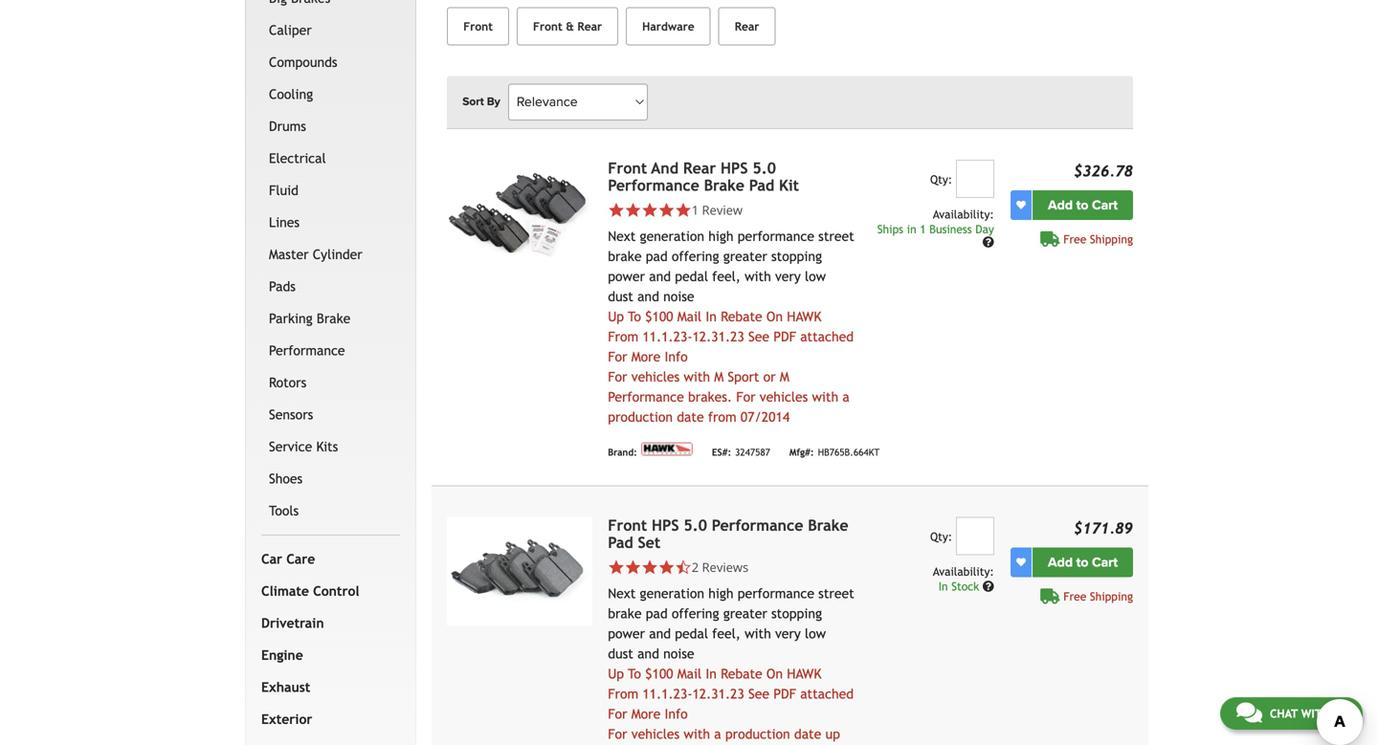 Task type: vqa. For each thing, say whether or not it's contained in the screenshot.
Mercedes Parts link
no



Task type: describe. For each thing, give the bounding box(es) containing it.
service kits link
[[265, 431, 397, 463]]

rotors
[[269, 375, 307, 390]]

sensors link
[[265, 399, 397, 431]]

caliper
[[269, 22, 312, 38]]

3247587
[[735, 447, 771, 458]]

front hps 5.0 performance brake pad set link
[[608, 517, 849, 552]]

car
[[261, 552, 282, 567]]

pads link
[[265, 271, 397, 303]]

free shipping for $171.89
[[1064, 590, 1134, 603]]

add to cart for $171.89
[[1048, 555, 1118, 571]]

comments image
[[1237, 702, 1263, 725]]

question circle image
[[983, 236, 995, 248]]

parking
[[269, 311, 313, 326]]

brake inside front hps 5.0 performance brake pad set
[[808, 517, 849, 534]]

service
[[269, 439, 312, 455]]

climate control
[[261, 584, 360, 599]]

front and rear hps 5.0 performance brake pad kit
[[608, 159, 799, 194]]

front for front and rear hps 5.0 performance brake pad kit
[[608, 159, 647, 177]]

tools link
[[265, 495, 397, 527]]

to for pad
[[628, 667, 641, 682]]

in
[[907, 222, 917, 236]]

vehicles for front and rear hps 5.0 performance brake pad kit
[[632, 369, 680, 385]]

brake inside front and rear hps 5.0 performance brake pad kit
[[704, 176, 745, 194]]

$326.78
[[1074, 162, 1134, 180]]

hardware link
[[626, 7, 711, 46]]

business
[[930, 222, 972, 236]]

2 reviews
[[692, 559, 749, 576]]

greater for performance
[[723, 606, 768, 622]]

electrical link
[[265, 142, 397, 175]]

2 horizontal spatial rear
[[735, 20, 760, 33]]

hb765b.664kt
[[818, 447, 880, 458]]

brakes.
[[688, 389, 732, 405]]

front & rear link
[[517, 7, 619, 46]]

mail for set
[[678, 667, 702, 682]]

sort by
[[463, 95, 501, 109]]

performance for 5.0
[[738, 229, 815, 244]]

free for $326.78
[[1064, 232, 1087, 246]]

add to wish list image
[[1017, 558, 1026, 567]]

performance inside front hps 5.0 performance brake pad set
[[712, 517, 804, 534]]

from
[[708, 410, 737, 425]]

1 2 reviews link from the left
[[608, 559, 856, 576]]

brake inside braking subcategories element
[[317, 311, 351, 326]]

ships in 1 business day
[[878, 222, 995, 236]]

by
[[487, 95, 501, 109]]

1 vertical spatial 1
[[920, 222, 926, 236]]

next for performance
[[608, 229, 636, 244]]

a inside next generation high performance street brake pad offering greater stopping power and pedal feel, with very low dust and noise up to $100 mail in rebate on hawk from 11.1.23-12.31.23 see pdf attached for more info for vehicles with m sport or m performance brakes. for vehicles with a production date from 07/2014
[[843, 389, 850, 405]]

and
[[652, 159, 679, 177]]

see for front and rear hps 5.0 performance brake pad kit
[[749, 329, 770, 344]]

2 1 review link from the left
[[692, 201, 743, 219]]

next for pad
[[608, 586, 636, 601]]

performance for brake
[[738, 586, 815, 601]]

es#:
[[712, 447, 732, 458]]

attached for front and rear hps 5.0 performance brake pad kit
[[801, 329, 854, 344]]

es#: 3247587
[[712, 447, 771, 458]]

add to cart for $326.78
[[1048, 197, 1118, 213]]

pads
[[269, 279, 296, 294]]

production inside next generation high performance street brake pad offering greater stopping power and pedal feel, with very low dust and noise up to $100 mail in rebate on hawk from 11.1.23-12.31.23 see pdf attached for more info for vehicles with a production date up
[[726, 727, 790, 742]]

engine
[[261, 648, 303, 663]]

sport
[[728, 369, 760, 385]]

offering for set
[[672, 606, 719, 622]]

qty: for stock
[[931, 530, 953, 544]]

shoes link
[[265, 463, 397, 495]]

cart for $171.89
[[1092, 555, 1118, 571]]

parking brake
[[269, 311, 351, 326]]

5.0 inside front and rear hps 5.0 performance brake pad kit
[[753, 159, 776, 177]]

engine link
[[258, 640, 397, 672]]

brand:
[[608, 447, 637, 458]]

date inside next generation high performance street brake pad offering greater stopping power and pedal feel, with very low dust and noise up to $100 mail in rebate on hawk from 11.1.23-12.31.23 see pdf attached for more info for vehicles with a production date up
[[795, 727, 822, 742]]

info for brake
[[665, 349, 688, 365]]

next generation high performance street brake pad offering greater stopping power and pedal feel, with very low dust and noise up to $100 mail in rebate on hawk from 11.1.23-12.31.23 see pdf attached for more info for vehicles with a production date up
[[608, 586, 855, 746]]

stock
[[952, 580, 980, 593]]

in for brake
[[706, 667, 717, 682]]

availability: for ships in 1 business day
[[933, 208, 995, 221]]

hps inside front and rear hps 5.0 performance brake pad kit
[[721, 159, 748, 177]]

07/2014
[[741, 410, 790, 425]]

chat
[[1270, 707, 1298, 721]]

compounds
[[269, 54, 338, 70]]

drivetrain
[[261, 616, 324, 631]]

front and rear hps 5.0 performance brake pad kit link
[[608, 159, 799, 194]]

set
[[638, 534, 661, 552]]

car care link
[[258, 544, 397, 576]]

shoes
[[269, 471, 303, 487]]

noise for set
[[664, 646, 695, 662]]

$171.89
[[1074, 520, 1134, 537]]

feel, for brake
[[712, 269, 741, 284]]

availability: for in stock
[[933, 565, 995, 579]]

lines link
[[265, 207, 397, 239]]

low for front hps 5.0 performance brake pad set
[[805, 626, 826, 642]]

front hps 5.0 performance brake pad set
[[608, 517, 849, 552]]

star image down set
[[642, 559, 658, 576]]

dust for performance
[[608, 289, 634, 304]]

rear link
[[719, 7, 776, 46]]

to for performance
[[628, 309, 641, 324]]

electrical
[[269, 151, 326, 166]]

hawk for front and rear hps 5.0 performance brake pad kit
[[787, 309, 822, 324]]

master cylinder link
[[265, 239, 397, 271]]

11.1.23- for set
[[643, 687, 693, 702]]

$100 for set
[[645, 667, 674, 682]]

climate
[[261, 584, 309, 599]]

performance link
[[265, 335, 397, 367]]

exhaust link
[[258, 672, 397, 704]]

front for front & rear
[[533, 20, 563, 33]]

street for front and rear hps 5.0 performance brake pad kit
[[819, 229, 855, 244]]

fluid
[[269, 183, 299, 198]]

to for $326.78
[[1077, 197, 1089, 213]]

exhaust
[[261, 680, 310, 695]]

stopping for front and rear hps 5.0 performance brake pad kit
[[772, 249, 822, 264]]

cooling
[[269, 86, 313, 102]]

up for front hps 5.0 performance brake pad set
[[608, 667, 624, 682]]

dust for pad
[[608, 646, 634, 662]]

1 1 review link from the left
[[608, 201, 856, 219]]

add to cart button for $171.89
[[1033, 548, 1134, 578]]

pedal for brake
[[675, 269, 708, 284]]

11.1.23- for brake
[[643, 329, 693, 344]]

&
[[566, 20, 574, 33]]

braking subcategories element
[[261, 0, 400, 536]]

mfg#: hb765b.664kt
[[790, 447, 880, 458]]

front & rear
[[533, 20, 602, 33]]

generation for brake
[[640, 229, 705, 244]]

more for pad
[[632, 707, 661, 722]]

next generation high performance street brake pad offering greater stopping power and pedal feel, with very low dust and noise up to $100 mail in rebate on hawk from 11.1.23-12.31.23 see pdf attached for more info for vehicles with m sport or m performance brakes. for vehicles with a production date from 07/2014
[[608, 229, 855, 425]]

pad inside front hps 5.0 performance brake pad set
[[608, 534, 633, 552]]

qty: for in
[[931, 173, 953, 186]]

chat with us
[[1270, 707, 1347, 721]]

rear for front & rear
[[578, 20, 602, 33]]

question circle image
[[983, 581, 995, 592]]

from for pad
[[608, 687, 639, 702]]

in for 5.0
[[706, 309, 717, 324]]

car care
[[261, 552, 315, 567]]

care
[[286, 552, 315, 567]]

date inside next generation high performance street brake pad offering greater stopping power and pedal feel, with very low dust and noise up to $100 mail in rebate on hawk from 11.1.23-12.31.23 see pdf attached for more info for vehicles with m sport or m performance brakes. for vehicles with a production date from 07/2014
[[677, 410, 704, 425]]

control
[[313, 584, 360, 599]]

pad for brake
[[646, 249, 668, 264]]

kit
[[779, 176, 799, 194]]

offering for brake
[[672, 249, 719, 264]]

master cylinder
[[269, 247, 363, 262]]

2
[[692, 559, 699, 576]]

street for front hps 5.0 performance brake pad set
[[819, 586, 855, 601]]



Task type: locate. For each thing, give the bounding box(es) containing it.
1 m from the left
[[714, 369, 724, 385]]

1 vertical spatial greater
[[723, 606, 768, 622]]

performance up reviews
[[712, 517, 804, 534]]

performance down parking brake
[[269, 343, 345, 358]]

1 see from the top
[[749, 329, 770, 344]]

1 power from the top
[[608, 269, 645, 284]]

greater down reviews
[[723, 606, 768, 622]]

0 vertical spatial rebate
[[721, 309, 763, 324]]

performance inside next generation high performance street brake pad offering greater stopping power and pedal feel, with very low dust and noise up to $100 mail in rebate on hawk from 11.1.23-12.31.23 see pdf attached for more info for vehicles with m sport or m performance brakes. for vehicles with a production date from 07/2014
[[608, 389, 684, 405]]

greater down review
[[723, 249, 768, 264]]

0 vertical spatial cart
[[1092, 197, 1118, 213]]

1 pedal from the top
[[675, 269, 708, 284]]

2 on from the top
[[767, 667, 783, 682]]

1 rebate from the top
[[721, 309, 763, 324]]

1 info from the top
[[665, 349, 688, 365]]

2 cart from the top
[[1092, 555, 1118, 571]]

2 more from the top
[[632, 707, 661, 722]]

greater inside next generation high performance street brake pad offering greater stopping power and pedal feel, with very low dust and noise up to $100 mail in rebate on hawk from 11.1.23-12.31.23 see pdf attached for more info for vehicles with a production date up
[[723, 606, 768, 622]]

1 horizontal spatial hps
[[721, 159, 748, 177]]

stopping inside next generation high performance street brake pad offering greater stopping power and pedal feel, with very low dust and noise up to $100 mail in rebate on hawk from 11.1.23-12.31.23 see pdf attached for more info for vehicles with m sport or m performance brakes. for vehicles with a production date from 07/2014
[[772, 249, 822, 264]]

1 free shipping from the top
[[1064, 232, 1134, 246]]

power inside next generation high performance street brake pad offering greater stopping power and pedal feel, with very low dust and noise up to $100 mail in rebate on hawk from 11.1.23-12.31.23 see pdf attached for more info for vehicles with a production date up
[[608, 626, 645, 642]]

1 availability: from the top
[[933, 208, 995, 221]]

brake inside next generation high performance street brake pad offering greater stopping power and pedal feel, with very low dust and noise up to $100 mail in rebate on hawk from 11.1.23-12.31.23 see pdf attached for more info for vehicles with m sport or m performance brakes. for vehicles with a production date from 07/2014
[[608, 249, 642, 264]]

star image down front and rear hps 5.0 performance brake pad kit
[[625, 202, 642, 219]]

2 offering from the top
[[672, 606, 719, 622]]

very inside next generation high performance street brake pad offering greater stopping power and pedal feel, with very low dust and noise up to $100 mail in rebate on hawk from 11.1.23-12.31.23 see pdf attached for more info for vehicles with a production date up
[[775, 626, 801, 642]]

mail inside next generation high performance street brake pad offering greater stopping power and pedal feel, with very low dust and noise up to $100 mail in rebate on hawk from 11.1.23-12.31.23 see pdf attached for more info for vehicles with a production date up
[[678, 667, 702, 682]]

on inside next generation high performance street brake pad offering greater stopping power and pedal feel, with very low dust and noise up to $100 mail in rebate on hawk from 11.1.23-12.31.23 see pdf attached for more info for vehicles with a production date up
[[767, 667, 783, 682]]

1 vertical spatial add to cart button
[[1033, 548, 1134, 578]]

performance inside front and rear hps 5.0 performance brake pad kit
[[608, 176, 700, 194]]

mail for brake
[[678, 309, 702, 324]]

2 pad from the top
[[646, 606, 668, 622]]

vehicles for front hps 5.0 performance brake pad set
[[632, 727, 680, 742]]

add to cart button
[[1033, 190, 1134, 220], [1033, 548, 1134, 578]]

from inside next generation high performance street brake pad offering greater stopping power and pedal feel, with very low dust and noise up to $100 mail in rebate on hawk from 11.1.23-12.31.23 see pdf attached for more info for vehicles with a production date up
[[608, 687, 639, 702]]

0 vertical spatial mail
[[678, 309, 702, 324]]

1 vertical spatial pad
[[608, 534, 633, 552]]

2 from from the top
[[608, 687, 639, 702]]

2 horizontal spatial brake
[[808, 517, 849, 534]]

more for performance
[[632, 349, 661, 365]]

0 vertical spatial on
[[767, 309, 783, 324]]

with
[[745, 269, 771, 284], [684, 369, 710, 385], [812, 389, 839, 405], [745, 626, 771, 642], [1302, 707, 1330, 721], [684, 727, 710, 742]]

0 vertical spatial production
[[608, 410, 673, 425]]

5.0 inside front hps 5.0 performance brake pad set
[[684, 517, 707, 534]]

2 dust from the top
[[608, 646, 634, 662]]

2 add to cart from the top
[[1048, 555, 1118, 571]]

next
[[608, 229, 636, 244], [608, 586, 636, 601]]

1 vertical spatial pad
[[646, 606, 668, 622]]

shipping for $171.89
[[1090, 590, 1134, 603]]

chat with us link
[[1221, 698, 1363, 730]]

front left and
[[608, 159, 647, 177]]

pedal for set
[[675, 626, 708, 642]]

free
[[1064, 232, 1087, 246], [1064, 590, 1087, 603]]

2 info from the top
[[665, 707, 688, 722]]

1 horizontal spatial date
[[795, 727, 822, 742]]

hawk - corporate logo image
[[641, 443, 693, 456]]

info inside next generation high performance street brake pad offering greater stopping power and pedal feel, with very low dust and noise up to $100 mail in rebate on hawk from 11.1.23-12.31.23 see pdf attached for more info for vehicles with a production date up
[[665, 707, 688, 722]]

0 vertical spatial performance
[[738, 229, 815, 244]]

low inside next generation high performance street brake pad offering greater stopping power and pedal feel, with very low dust and noise up to $100 mail in rebate on hawk from 11.1.23-12.31.23 see pdf attached for more info for vehicles with m sport or m performance brakes. for vehicles with a production date from 07/2014
[[805, 269, 826, 284]]

pad down set
[[646, 606, 668, 622]]

up
[[826, 727, 840, 742]]

greater for hps
[[723, 249, 768, 264]]

2 11.1.23- from the top
[[643, 687, 693, 702]]

shipping down $326.78
[[1090, 232, 1134, 246]]

2 up from the top
[[608, 667, 624, 682]]

0 vertical spatial shipping
[[1090, 232, 1134, 246]]

free shipping
[[1064, 232, 1134, 246], [1064, 590, 1134, 603]]

add right add to wish list icon
[[1048, 197, 1073, 213]]

pdf for front hps 5.0 performance brake pad set
[[774, 687, 797, 702]]

hardware
[[643, 20, 695, 33]]

1 add from the top
[[1048, 197, 1073, 213]]

add to cart button down $326.78
[[1033, 190, 1134, 220]]

0 vertical spatial street
[[819, 229, 855, 244]]

front up the sort by
[[464, 20, 493, 33]]

up
[[608, 309, 624, 324], [608, 667, 624, 682]]

very
[[775, 269, 801, 284], [775, 626, 801, 642]]

11.1.23-
[[643, 329, 693, 344], [643, 687, 693, 702]]

mail inside next generation high performance street brake pad offering greater stopping power and pedal feel, with very low dust and noise up to $100 mail in rebate on hawk from 11.1.23-12.31.23 see pdf attached for more info for vehicles with m sport or m performance brakes. for vehicles with a production date from 07/2014
[[678, 309, 702, 324]]

2 vertical spatial brake
[[808, 517, 849, 534]]

0 horizontal spatial rear
[[578, 20, 602, 33]]

2 m from the left
[[780, 369, 790, 385]]

2 vertical spatial in
[[706, 667, 717, 682]]

hawk inside next generation high performance street brake pad offering greater stopping power and pedal feel, with very low dust and noise up to $100 mail in rebate on hawk from 11.1.23-12.31.23 see pdf attached for more info for vehicles with a production date up
[[787, 667, 822, 682]]

0 horizontal spatial hps
[[652, 517, 679, 534]]

performance down the kit
[[738, 229, 815, 244]]

availability: up business at the right of the page
[[933, 208, 995, 221]]

1 greater from the top
[[723, 249, 768, 264]]

pedal inside next generation high performance street brake pad offering greater stopping power and pedal feel, with very low dust and noise up to $100 mail in rebate on hawk from 11.1.23-12.31.23 see pdf attached for more info for vehicles with a production date up
[[675, 626, 708, 642]]

0 vertical spatial attached
[[801, 329, 854, 344]]

brake for performance
[[608, 249, 642, 264]]

1 to from the top
[[628, 309, 641, 324]]

1 street from the top
[[819, 229, 855, 244]]

more
[[632, 349, 661, 365], [632, 707, 661, 722]]

2 free from the top
[[1064, 590, 1087, 603]]

5.0 left the kit
[[753, 159, 776, 177]]

2 pedal from the top
[[675, 626, 708, 642]]

add to wish list image
[[1017, 200, 1026, 210]]

rebate for set
[[721, 667, 763, 682]]

half star image
[[675, 559, 692, 576]]

2 shipping from the top
[[1090, 590, 1134, 603]]

qty:
[[931, 173, 953, 186], [931, 530, 953, 544]]

2 stopping from the top
[[772, 606, 822, 622]]

1 vertical spatial to
[[1077, 555, 1089, 571]]

more inside next generation high performance street brake pad offering greater stopping power and pedal feel, with very low dust and noise up to $100 mail in rebate on hawk from 11.1.23-12.31.23 see pdf attached for more info for vehicles with m sport or m performance brakes. for vehicles with a production date from 07/2014
[[632, 349, 661, 365]]

on inside next generation high performance street brake pad offering greater stopping power and pedal feel, with very low dust and noise up to $100 mail in rebate on hawk from 11.1.23-12.31.23 see pdf attached for more info for vehicles with m sport or m performance brakes. for vehicles with a production date from 07/2014
[[767, 309, 783, 324]]

qty: up the ships in 1 business day
[[931, 173, 953, 186]]

2 hawk from the top
[[787, 667, 822, 682]]

1 add to cart from the top
[[1048, 197, 1118, 213]]

2 pdf from the top
[[774, 687, 797, 702]]

0 horizontal spatial date
[[677, 410, 704, 425]]

generation inside next generation high performance street brake pad offering greater stopping power and pedal feel, with very low dust and noise up to $100 mail in rebate on hawk from 11.1.23-12.31.23 see pdf attached for more info for vehicles with a production date up
[[640, 586, 705, 601]]

$100 inside next generation high performance street brake pad offering greater stopping power and pedal feel, with very low dust and noise up to $100 mail in rebate on hawk from 11.1.23-12.31.23 see pdf attached for more info for vehicles with m sport or m performance brakes. for vehicles with a production date from 07/2014
[[645, 309, 674, 324]]

1 generation from the top
[[640, 229, 705, 244]]

m right or
[[780, 369, 790, 385]]

1 vertical spatial shipping
[[1090, 590, 1134, 603]]

front link
[[447, 7, 509, 46]]

0 vertical spatial greater
[[723, 249, 768, 264]]

next inside next generation high performance street brake pad offering greater stopping power and pedal feel, with very low dust and noise up to $100 mail in rebate on hawk from 11.1.23-12.31.23 see pdf attached for more info for vehicles with m sport or m performance brakes. for vehicles with a production date from 07/2014
[[608, 229, 636, 244]]

rebate inside next generation high performance street brake pad offering greater stopping power and pedal feel, with very low dust and noise up to $100 mail in rebate on hawk from 11.1.23-12.31.23 see pdf attached for more info for vehicles with m sport or m performance brakes. for vehicles with a production date from 07/2014
[[721, 309, 763, 324]]

in inside next generation high performance street brake pad offering greater stopping power and pedal feel, with very low dust and noise up to $100 mail in rebate on hawk from 11.1.23-12.31.23 see pdf attached for more info for vehicles with a production date up
[[706, 667, 717, 682]]

0 vertical spatial stopping
[[772, 249, 822, 264]]

info for set
[[665, 707, 688, 722]]

1 vertical spatial hps
[[652, 517, 679, 534]]

pdf for front and rear hps 5.0 performance brake pad kit
[[774, 329, 797, 344]]

high for performance
[[709, 586, 734, 601]]

greater inside next generation high performance street brake pad offering greater stopping power and pedal feel, with very low dust and noise up to $100 mail in rebate on hawk from 11.1.23-12.31.23 see pdf attached for more info for vehicles with m sport or m performance brakes. for vehicles with a production date from 07/2014
[[723, 249, 768, 264]]

offering down 2
[[672, 606, 719, 622]]

add for $326.78
[[1048, 197, 1073, 213]]

tools
[[269, 503, 299, 519]]

in
[[706, 309, 717, 324], [939, 580, 948, 593], [706, 667, 717, 682]]

0 vertical spatial add to cart
[[1048, 197, 1118, 213]]

drivetrain link
[[258, 608, 397, 640]]

2 brake from the top
[[608, 606, 642, 622]]

add to cart down '$171.89'
[[1048, 555, 1118, 571]]

1 vertical spatial 5.0
[[684, 517, 707, 534]]

1 free from the top
[[1064, 232, 1087, 246]]

see
[[749, 329, 770, 344], [749, 687, 770, 702]]

2 qty: from the top
[[931, 530, 953, 544]]

see for front hps 5.0 performance brake pad set
[[749, 687, 770, 702]]

free shipping for $326.78
[[1064, 232, 1134, 246]]

up for front and rear hps 5.0 performance brake pad kit
[[608, 309, 624, 324]]

1 vertical spatial brake
[[608, 606, 642, 622]]

1 vertical spatial low
[[805, 626, 826, 642]]

performance inside next generation high performance street brake pad offering greater stopping power and pedal feel, with very low dust and noise up to $100 mail in rebate on hawk from 11.1.23-12.31.23 see pdf attached for more info for vehicles with a production date up
[[738, 586, 815, 601]]

2 reviews link down front hps 5.0 performance brake pad set link
[[692, 559, 749, 576]]

low for front and rear hps 5.0 performance brake pad kit
[[805, 269, 826, 284]]

1 vertical spatial stopping
[[772, 606, 822, 622]]

2 see from the top
[[749, 687, 770, 702]]

compounds link
[[265, 46, 397, 78]]

1 feel, from the top
[[712, 269, 741, 284]]

qty: up in stock
[[931, 530, 953, 544]]

1 vertical spatial high
[[709, 586, 734, 601]]

1 brake from the top
[[608, 249, 642, 264]]

1 hawk from the top
[[787, 309, 822, 324]]

stopping inside next generation high performance street brake pad offering greater stopping power and pedal feel, with very low dust and noise up to $100 mail in rebate on hawk from 11.1.23-12.31.23 see pdf attached for more info for vehicles with a production date up
[[772, 606, 822, 622]]

2 to from the top
[[1077, 555, 1089, 571]]

1 horizontal spatial pad
[[749, 176, 775, 194]]

1 add to cart button from the top
[[1033, 190, 1134, 220]]

12.31.23 inside next generation high performance street brake pad offering greater stopping power and pedal feel, with very low dust and noise up to $100 mail in rebate on hawk from 11.1.23-12.31.23 see pdf attached for more info for vehicles with a production date up
[[693, 687, 745, 702]]

see inside next generation high performance street brake pad offering greater stopping power and pedal feel, with very low dust and noise up to $100 mail in rebate on hawk from 11.1.23-12.31.23 see pdf attached for more info for vehicles with m sport or m performance brakes. for vehicles with a production date from 07/2014
[[749, 329, 770, 344]]

0 vertical spatial generation
[[640, 229, 705, 244]]

very for front hps 5.0 performance brake pad set
[[775, 626, 801, 642]]

power for pad
[[608, 626, 645, 642]]

0 vertical spatial in
[[706, 309, 717, 324]]

rear right &
[[578, 20, 602, 33]]

1 horizontal spatial rear
[[683, 159, 716, 177]]

11.1.23- inside next generation high performance street brake pad offering greater stopping power and pedal feel, with very low dust and noise up to $100 mail in rebate on hawk from 11.1.23-12.31.23 see pdf attached for more info for vehicles with m sport or m performance brakes. for vehicles with a production date from 07/2014
[[643, 329, 693, 344]]

street inside next generation high performance street brake pad offering greater stopping power and pedal feel, with very low dust and noise up to $100 mail in rebate on hawk from 11.1.23-12.31.23 see pdf attached for more info for vehicles with a production date up
[[819, 586, 855, 601]]

0 vertical spatial 1
[[692, 201, 699, 219]]

$100 inside next generation high performance street brake pad offering greater stopping power and pedal feel, with very low dust and noise up to $100 mail in rebate on hawk from 11.1.23-12.31.23 see pdf attached for more info for vehicles with a production date up
[[645, 667, 674, 682]]

1 vertical spatial feel,
[[712, 626, 741, 642]]

$100
[[645, 309, 674, 324], [645, 667, 674, 682]]

2 low from the top
[[805, 626, 826, 642]]

1 $100 from the top
[[645, 309, 674, 324]]

parking brake link
[[265, 303, 397, 335]]

1 vertical spatial availability:
[[933, 565, 995, 579]]

2 street from the top
[[819, 586, 855, 601]]

1 attached from the top
[[801, 329, 854, 344]]

0 horizontal spatial brake
[[317, 311, 351, 326]]

attached for front hps 5.0 performance brake pad set
[[801, 687, 854, 702]]

shipping
[[1090, 232, 1134, 246], [1090, 590, 1134, 603]]

2 performance from the top
[[738, 586, 815, 601]]

0 vertical spatial very
[[775, 269, 801, 284]]

free down $326.78
[[1064, 232, 1087, 246]]

next inside next generation high performance street brake pad offering greater stopping power and pedal feel, with very low dust and noise up to $100 mail in rebate on hawk from 11.1.23-12.31.23 see pdf attached for more info for vehicles with a production date up
[[608, 586, 636, 601]]

brake for pad
[[608, 606, 642, 622]]

0 vertical spatial hps
[[721, 159, 748, 177]]

2 greater from the top
[[723, 606, 768, 622]]

1 vertical spatial free shipping
[[1064, 590, 1134, 603]]

1 vertical spatial pedal
[[675, 626, 708, 642]]

add
[[1048, 197, 1073, 213], [1048, 555, 1073, 571]]

on for front hps 5.0 performance brake pad set
[[767, 667, 783, 682]]

0 horizontal spatial pad
[[608, 534, 633, 552]]

2 power from the top
[[608, 626, 645, 642]]

production up brand:
[[608, 410, 673, 425]]

cart
[[1092, 197, 1118, 213], [1092, 555, 1118, 571]]

free for $171.89
[[1064, 590, 1087, 603]]

to inside next generation high performance street brake pad offering greater stopping power and pedal feel, with very low dust and noise up to $100 mail in rebate on hawk from 11.1.23-12.31.23 see pdf attached for more info for vehicles with a production date up
[[628, 667, 641, 682]]

front down brand:
[[608, 517, 647, 534]]

m up brakes.
[[714, 369, 724, 385]]

12.31.23 inside next generation high performance street brake pad offering greater stopping power and pedal feel, with very low dust and noise up to $100 mail in rebate on hawk from 11.1.23-12.31.23 see pdf attached for more info for vehicles with m sport or m performance brakes. for vehicles with a production date from 07/2014
[[693, 329, 745, 344]]

production inside next generation high performance street brake pad offering greater stopping power and pedal feel, with very low dust and noise up to $100 mail in rebate on hawk from 11.1.23-12.31.23 see pdf attached for more info for vehicles with m sport or m performance brakes. for vehicles with a production date from 07/2014
[[608, 410, 673, 425]]

attached inside next generation high performance street brake pad offering greater stopping power and pedal feel, with very low dust and noise up to $100 mail in rebate on hawk from 11.1.23-12.31.23 see pdf attached for more info for vehicles with a production date up
[[801, 687, 854, 702]]

date down brakes.
[[677, 410, 704, 425]]

kits
[[316, 439, 338, 455]]

performance inside performance link
[[269, 343, 345, 358]]

0 vertical spatial pad
[[749, 176, 775, 194]]

brake up review
[[704, 176, 745, 194]]

hawk inside next generation high performance street brake pad offering greater stopping power and pedal feel, with very low dust and noise up to $100 mail in rebate on hawk from 11.1.23-12.31.23 see pdf attached for more info for vehicles with m sport or m performance brakes. for vehicles with a production date from 07/2014
[[787, 309, 822, 324]]

rear right and
[[683, 159, 716, 177]]

pdf
[[774, 329, 797, 344], [774, 687, 797, 702]]

0 vertical spatial to
[[628, 309, 641, 324]]

1 vertical spatial next
[[608, 586, 636, 601]]

2 reviews link
[[608, 559, 856, 576], [692, 559, 749, 576]]

0 vertical spatial brake
[[704, 176, 745, 194]]

2 add from the top
[[1048, 555, 1073, 571]]

mfg#:
[[790, 447, 814, 458]]

exterior link
[[258, 704, 397, 736]]

shipping for $326.78
[[1090, 232, 1134, 246]]

12.31.23
[[693, 329, 745, 344], [693, 687, 745, 702]]

2 feel, from the top
[[712, 626, 741, 642]]

star image left review
[[675, 202, 692, 219]]

lines
[[269, 215, 300, 230]]

pad inside next generation high performance street brake pad offering greater stopping power and pedal feel, with very low dust and noise up to $100 mail in rebate on hawk from 11.1.23-12.31.23 see pdf attached for more info for vehicles with a production date up
[[646, 606, 668, 622]]

front for front hps 5.0 performance brake pad set
[[608, 517, 647, 534]]

1 right "in"
[[920, 222, 926, 236]]

1 vertical spatial add to cart
[[1048, 555, 1118, 571]]

rear inside front and rear hps 5.0 performance brake pad kit
[[683, 159, 716, 177]]

front inside front hps 5.0 performance brake pad set
[[608, 517, 647, 534]]

to
[[1077, 197, 1089, 213], [1077, 555, 1089, 571]]

front
[[464, 20, 493, 33], [533, 20, 563, 33], [608, 159, 647, 177], [608, 517, 647, 534]]

low inside next generation high performance street brake pad offering greater stopping power and pedal feel, with very low dust and noise up to $100 mail in rebate on hawk from 11.1.23-12.31.23 see pdf attached for more info for vehicles with a production date up
[[805, 626, 826, 642]]

and
[[649, 269, 671, 284], [638, 289, 660, 304], [649, 626, 671, 642], [638, 646, 660, 662]]

rear for front and rear hps 5.0 performance brake pad kit
[[683, 159, 716, 177]]

availability: up the stock
[[933, 565, 995, 579]]

a
[[843, 389, 850, 405], [714, 727, 721, 742]]

front for front
[[464, 20, 493, 33]]

1 horizontal spatial 1
[[920, 222, 926, 236]]

1 left review
[[692, 201, 699, 219]]

vehicles
[[632, 369, 680, 385], [760, 389, 808, 405], [632, 727, 680, 742]]

1 vertical spatial up
[[608, 667, 624, 682]]

feel, inside next generation high performance street brake pad offering greater stopping power and pedal feel, with very low dust and noise up to $100 mail in rebate on hawk from 11.1.23-12.31.23 see pdf attached for more info for vehicles with a production date up
[[712, 626, 741, 642]]

0 vertical spatial more
[[632, 349, 661, 365]]

1 horizontal spatial production
[[726, 727, 790, 742]]

us
[[1333, 707, 1347, 721]]

1 from from the top
[[608, 329, 639, 344]]

to down $326.78
[[1077, 197, 1089, 213]]

2 next from the top
[[608, 586, 636, 601]]

0 vertical spatial 12.31.23
[[693, 329, 745, 344]]

attached inside next generation high performance street brake pad offering greater stopping power and pedal feel, with very low dust and noise up to $100 mail in rebate on hawk from 11.1.23-12.31.23 see pdf attached for more info for vehicles with m sport or m performance brakes. for vehicles with a production date from 07/2014
[[801, 329, 854, 344]]

climate control link
[[258, 576, 397, 608]]

very inside next generation high performance street brake pad offering greater stopping power and pedal feel, with very low dust and noise up to $100 mail in rebate on hawk from 11.1.23-12.31.23 see pdf attached for more info for vehicles with m sport or m performance brakes. for vehicles with a production date from 07/2014
[[775, 269, 801, 284]]

in stock
[[939, 580, 983, 593]]

feel, for set
[[712, 626, 741, 642]]

1 11.1.23- from the top
[[643, 329, 693, 344]]

noise down 1 review
[[664, 289, 695, 304]]

0 horizontal spatial 1
[[692, 201, 699, 219]]

see inside next generation high performance street brake pad offering greater stopping power and pedal feel, with very low dust and noise up to $100 mail in rebate on hawk from 11.1.23-12.31.23 see pdf attached for more info for vehicles with a production date up
[[749, 687, 770, 702]]

1 horizontal spatial a
[[843, 389, 850, 405]]

0 vertical spatial brake
[[608, 249, 642, 264]]

1 horizontal spatial brake
[[704, 176, 745, 194]]

rebate inside next generation high performance street brake pad offering greater stopping power and pedal feel, with very low dust and noise up to $100 mail in rebate on hawk from 11.1.23-12.31.23 see pdf attached for more info for vehicles with a production date up
[[721, 667, 763, 682]]

es#3247559 - hb765b.664 - front hps 5.0 performance brake pad set - next generation high performance street brake pad offering greater stopping power and pedal feel, with very low dust and noise - hawk - bmw mini image
[[447, 517, 593, 626]]

production left up
[[726, 727, 790, 742]]

power for performance
[[608, 269, 645, 284]]

feel, inside next generation high performance street brake pad offering greater stopping power and pedal feel, with very low dust and noise up to $100 mail in rebate on hawk from 11.1.23-12.31.23 see pdf attached for more info for vehicles with m sport or m performance brakes. for vehicles with a production date from 07/2014
[[712, 269, 741, 284]]

1 pad from the top
[[646, 249, 668, 264]]

power inside next generation high performance street brake pad offering greater stopping power and pedal feel, with very low dust and noise up to $100 mail in rebate on hawk from 11.1.23-12.31.23 see pdf attached for more info for vehicles with m sport or m performance brakes. for vehicles with a production date from 07/2014
[[608, 269, 645, 284]]

pad
[[749, 176, 775, 194], [608, 534, 633, 552]]

generation inside next generation high performance street brake pad offering greater stopping power and pedal feel, with very low dust and noise up to $100 mail in rebate on hawk from 11.1.23-12.31.23 see pdf attached for more info for vehicles with m sport or m performance brakes. for vehicles with a production date from 07/2014
[[640, 229, 705, 244]]

high for hps
[[709, 229, 734, 244]]

up inside next generation high performance street brake pad offering greater stopping power and pedal feel, with very low dust and noise up to $100 mail in rebate on hawk from 11.1.23-12.31.23 see pdf attached for more info for vehicles with m sport or m performance brakes. for vehicles with a production date from 07/2014
[[608, 309, 624, 324]]

brake down mfg#: hb765b.664kt
[[808, 517, 849, 534]]

ships
[[878, 222, 904, 236]]

0 vertical spatial date
[[677, 410, 704, 425]]

or
[[764, 369, 776, 385]]

a inside next generation high performance street brake pad offering greater stopping power and pedal feel, with very low dust and noise up to $100 mail in rebate on hawk from 11.1.23-12.31.23 see pdf attached for more info for vehicles with a production date up
[[714, 727, 721, 742]]

1 offering from the top
[[672, 249, 719, 264]]

2 noise from the top
[[664, 646, 695, 662]]

1 horizontal spatial m
[[780, 369, 790, 385]]

offering down 1 review
[[672, 249, 719, 264]]

0 vertical spatial 11.1.23-
[[643, 329, 693, 344]]

availability:
[[933, 208, 995, 221], [933, 565, 995, 579]]

mail
[[678, 309, 702, 324], [678, 667, 702, 682]]

caliper link
[[265, 14, 397, 46]]

noise inside next generation high performance street brake pad offering greater stopping power and pedal feel, with very low dust and noise up to $100 mail in rebate on hawk from 11.1.23-12.31.23 see pdf attached for more info for vehicles with a production date up
[[664, 646, 695, 662]]

sensors
[[269, 407, 313, 423]]

to down '$171.89'
[[1077, 555, 1089, 571]]

dust inside next generation high performance street brake pad offering greater stopping power and pedal feel, with very low dust and noise up to $100 mail in rebate on hawk from 11.1.23-12.31.23 see pdf attached for more info for vehicles with a production date up
[[608, 646, 634, 662]]

0 vertical spatial next
[[608, 229, 636, 244]]

feel, down reviews
[[712, 626, 741, 642]]

dust inside next generation high performance street brake pad offering greater stopping power and pedal feel, with very low dust and noise up to $100 mail in rebate on hawk from 11.1.23-12.31.23 see pdf attached for more info for vehicles with m sport or m performance brakes. for vehicles with a production date from 07/2014
[[608, 289, 634, 304]]

rear right hardware
[[735, 20, 760, 33]]

stopping for front hps 5.0 performance brake pad set
[[772, 606, 822, 622]]

review
[[702, 201, 743, 219]]

add right add to wish list image
[[1048, 555, 1073, 571]]

very for front and rear hps 5.0 performance brake pad kit
[[775, 269, 801, 284]]

12.31.23 for brake
[[693, 329, 745, 344]]

add to cart button for $326.78
[[1033, 190, 1134, 220]]

generation down half star image
[[640, 586, 705, 601]]

0 vertical spatial a
[[843, 389, 850, 405]]

1 vertical spatial date
[[795, 727, 822, 742]]

performance inside next generation high performance street brake pad offering greater stopping power and pedal feel, with very low dust and noise up to $100 mail in rebate on hawk from 11.1.23-12.31.23 see pdf attached for more info for vehicles with m sport or m performance brakes. for vehicles with a production date from 07/2014
[[738, 229, 815, 244]]

vehicles inside next generation high performance street brake pad offering greater stopping power and pedal feel, with very low dust and noise up to $100 mail in rebate on hawk from 11.1.23-12.31.23 see pdf attached for more info for vehicles with a production date up
[[632, 727, 680, 742]]

service kits
[[269, 439, 338, 455]]

rear
[[578, 20, 602, 33], [735, 20, 760, 33], [683, 159, 716, 177]]

2 12.31.23 from the top
[[693, 687, 745, 702]]

0 vertical spatial free
[[1064, 232, 1087, 246]]

on for front and rear hps 5.0 performance brake pad kit
[[767, 309, 783, 324]]

1 high from the top
[[709, 229, 734, 244]]

1 more from the top
[[632, 349, 661, 365]]

1 very from the top
[[775, 269, 801, 284]]

1 12.31.23 from the top
[[693, 329, 745, 344]]

1 vertical spatial brake
[[317, 311, 351, 326]]

0 vertical spatial hawk
[[787, 309, 822, 324]]

2 attached from the top
[[801, 687, 854, 702]]

1 vertical spatial more
[[632, 707, 661, 722]]

0 vertical spatial dust
[[608, 289, 634, 304]]

from inside next generation high performance street brake pad offering greater stopping power and pedal feel, with very low dust and noise up to $100 mail in rebate on hawk from 11.1.23-12.31.23 see pdf attached for more info for vehicles with m sport or m performance brakes. for vehicles with a production date from 07/2014
[[608, 329, 639, 344]]

pad inside next generation high performance street brake pad offering greater stopping power and pedal feel, with very low dust and noise up to $100 mail in rebate on hawk from 11.1.23-12.31.23 see pdf attached for more info for vehicles with m sport or m performance brakes. for vehicles with a production date from 07/2014
[[646, 249, 668, 264]]

12.31.23 for set
[[693, 687, 745, 702]]

drums
[[269, 119, 306, 134]]

hps up half star image
[[652, 517, 679, 534]]

noise for brake
[[664, 289, 695, 304]]

1 vertical spatial attached
[[801, 687, 854, 702]]

1 vertical spatial offering
[[672, 606, 719, 622]]

front left &
[[533, 20, 563, 33]]

fluid link
[[265, 175, 397, 207]]

pdf inside next generation high performance street brake pad offering greater stopping power and pedal feel, with very low dust and noise up to $100 mail in rebate on hawk from 11.1.23-12.31.23 see pdf attached for more info for vehicles with a production date up
[[774, 687, 797, 702]]

drums link
[[265, 110, 397, 142]]

2 vertical spatial vehicles
[[632, 727, 680, 742]]

info inside next generation high performance street brake pad offering greater stopping power and pedal feel, with very low dust and noise up to $100 mail in rebate on hawk from 11.1.23-12.31.23 see pdf attached for more info for vehicles with m sport or m performance brakes. for vehicles with a production date from 07/2014
[[665, 349, 688, 365]]

generation down 1 review
[[640, 229, 705, 244]]

pad down and
[[646, 249, 668, 264]]

cart down $326.78
[[1092, 197, 1118, 213]]

1 vertical spatial 12.31.23
[[693, 687, 745, 702]]

1 vertical spatial add
[[1048, 555, 1073, 571]]

1 vertical spatial cart
[[1092, 555, 1118, 571]]

1 stopping from the top
[[772, 249, 822, 264]]

2 $100 from the top
[[645, 667, 674, 682]]

noise inside next generation high performance street brake pad offering greater stopping power and pedal feel, with very low dust and noise up to $100 mail in rebate on hawk from 11.1.23-12.31.23 see pdf attached for more info for vehicles with m sport or m performance brakes. for vehicles with a production date from 07/2014
[[664, 289, 695, 304]]

more inside next generation high performance street brake pad offering greater stopping power and pedal feel, with very low dust and noise up to $100 mail in rebate on hawk from 11.1.23-12.31.23 see pdf attached for more info for vehicles with a production date up
[[632, 707, 661, 722]]

0 vertical spatial 5.0
[[753, 159, 776, 177]]

2 to from the top
[[628, 667, 641, 682]]

2 2 reviews link from the left
[[692, 559, 749, 576]]

generation
[[640, 229, 705, 244], [640, 586, 705, 601]]

to for $171.89
[[1077, 555, 1089, 571]]

0 vertical spatial pad
[[646, 249, 668, 264]]

high inside next generation high performance street brake pad offering greater stopping power and pedal feel, with very low dust and noise up to $100 mail in rebate on hawk from 11.1.23-12.31.23 see pdf attached for more info for vehicles with a production date up
[[709, 586, 734, 601]]

$100 for brake
[[645, 309, 674, 324]]

noise down half star image
[[664, 646, 695, 662]]

free down '$171.89'
[[1064, 590, 1087, 603]]

add to cart down $326.78
[[1048, 197, 1118, 213]]

free shipping down '$171.89'
[[1064, 590, 1134, 603]]

1 pdf from the top
[[774, 329, 797, 344]]

1 qty: from the top
[[931, 173, 953, 186]]

2 reviews link down front hps 5.0 performance brake pad set
[[608, 559, 856, 576]]

0 horizontal spatial 5.0
[[684, 517, 707, 534]]

day
[[976, 222, 995, 236]]

to inside next generation high performance street brake pad offering greater stopping power and pedal feel, with very low dust and noise up to $100 mail in rebate on hawk from 11.1.23-12.31.23 see pdf attached for more info for vehicles with m sport or m performance brakes. for vehicles with a production date from 07/2014
[[628, 309, 641, 324]]

1 vertical spatial noise
[[664, 646, 695, 662]]

5.0 up 2
[[684, 517, 707, 534]]

high inside next generation high performance street brake pad offering greater stopping power and pedal feel, with very low dust and noise up to $100 mail in rebate on hawk from 11.1.23-12.31.23 see pdf attached for more info for vehicles with m sport or m performance brakes. for vehicles with a production date from 07/2014
[[709, 229, 734, 244]]

pedal inside next generation high performance street brake pad offering greater stopping power and pedal feel, with very low dust and noise up to $100 mail in rebate on hawk from 11.1.23-12.31.23 see pdf attached for more info for vehicles with m sport or m performance brakes. for vehicles with a production date from 07/2014
[[675, 269, 708, 284]]

pad left the kit
[[749, 176, 775, 194]]

pad left set
[[608, 534, 633, 552]]

high down 2 reviews
[[709, 586, 734, 601]]

2 add to cart button from the top
[[1033, 548, 1134, 578]]

street inside next generation high performance street brake pad offering greater stopping power and pedal feel, with very low dust and noise up to $100 mail in rebate on hawk from 11.1.23-12.31.23 see pdf attached for more info for vehicles with m sport or m performance brakes. for vehicles with a production date from 07/2014
[[819, 229, 855, 244]]

brake down pads link
[[317, 311, 351, 326]]

brake inside next generation high performance street brake pad offering greater stopping power and pedal feel, with very low dust and noise up to $100 mail in rebate on hawk from 11.1.23-12.31.23 see pdf attached for more info for vehicles with a production date up
[[608, 606, 642, 622]]

feel, down review
[[712, 269, 741, 284]]

hps up review
[[721, 159, 748, 177]]

pdf inside next generation high performance street brake pad offering greater stopping power and pedal feel, with very low dust and noise up to $100 mail in rebate on hawk from 11.1.23-12.31.23 see pdf attached for more info for vehicles with m sport or m performance brakes. for vehicles with a production date from 07/2014
[[774, 329, 797, 344]]

2 rebate from the top
[[721, 667, 763, 682]]

front inside front and rear hps 5.0 performance brake pad kit
[[608, 159, 647, 177]]

exterior
[[261, 712, 312, 727]]

1 performance from the top
[[738, 229, 815, 244]]

date left up
[[795, 727, 822, 742]]

sort
[[463, 95, 484, 109]]

high down review
[[709, 229, 734, 244]]

add for $171.89
[[1048, 555, 1073, 571]]

0 vertical spatial feel,
[[712, 269, 741, 284]]

2 availability: from the top
[[933, 565, 995, 579]]

from for performance
[[608, 329, 639, 344]]

es#3247587 - hb765b.664kt - front and rear hps 5.0 performance brake pad kit - next generation high performance street brake pad offering greater stopping power and pedal feel, with very low dust and noise - hawk - bmw image
[[447, 160, 593, 269]]

shipping down '$171.89'
[[1090, 590, 1134, 603]]

1 to from the top
[[1077, 197, 1089, 213]]

1 on from the top
[[767, 309, 783, 324]]

0 vertical spatial noise
[[664, 289, 695, 304]]

pedal down 1 review
[[675, 269, 708, 284]]

reviews
[[702, 559, 749, 576]]

stopping
[[772, 249, 822, 264], [772, 606, 822, 622]]

1 dust from the top
[[608, 289, 634, 304]]

up inside next generation high performance street brake pad offering greater stopping power and pedal feel, with very low dust and noise up to $100 mail in rebate on hawk from 11.1.23-12.31.23 see pdf attached for more info for vehicles with a production date up
[[608, 667, 624, 682]]

2 generation from the top
[[640, 586, 705, 601]]

1 vertical spatial a
[[714, 727, 721, 742]]

1 vertical spatial from
[[608, 687, 639, 702]]

1 low from the top
[[805, 269, 826, 284]]

hawk for front hps 5.0 performance brake pad set
[[787, 667, 822, 682]]

0 vertical spatial up
[[608, 309, 624, 324]]

1 vertical spatial power
[[608, 626, 645, 642]]

cart down '$171.89'
[[1092, 555, 1118, 571]]

performance up hawk - corporate logo
[[608, 389, 684, 405]]

performance down reviews
[[738, 586, 815, 601]]

rotors link
[[265, 367, 397, 399]]

offering inside next generation high performance street brake pad offering greater stopping power and pedal feel, with very low dust and noise up to $100 mail in rebate on hawk from 11.1.23-12.31.23 see pdf attached for more info for vehicles with a production date up
[[672, 606, 719, 622]]

offering inside next generation high performance street brake pad offering greater stopping power and pedal feel, with very low dust and noise up to $100 mail in rebate on hawk from 11.1.23-12.31.23 see pdf attached for more info for vehicles with m sport or m performance brakes. for vehicles with a production date from 07/2014
[[672, 249, 719, 264]]

0 vertical spatial offering
[[672, 249, 719, 264]]

1 noise from the top
[[664, 289, 695, 304]]

1 vertical spatial in
[[939, 580, 948, 593]]

pad for set
[[646, 606, 668, 622]]

0 vertical spatial from
[[608, 329, 639, 344]]

2 mail from the top
[[678, 667, 702, 682]]

11.1.23- inside next generation high performance street brake pad offering greater stopping power and pedal feel, with very low dust and noise up to $100 mail in rebate on hawk from 11.1.23-12.31.23 see pdf attached for more info for vehicles with a production date up
[[643, 687, 693, 702]]

cart for $326.78
[[1092, 197, 1118, 213]]

1 vertical spatial free
[[1064, 590, 1087, 603]]

star image
[[625, 202, 642, 219], [675, 202, 692, 219], [608, 559, 625, 576], [642, 559, 658, 576]]

None number field
[[956, 160, 995, 198], [956, 517, 995, 556], [956, 160, 995, 198], [956, 517, 995, 556]]

star image
[[608, 202, 625, 219], [642, 202, 658, 219], [658, 202, 675, 219], [625, 559, 642, 576], [658, 559, 675, 576]]

star image left half star image
[[608, 559, 625, 576]]

1 mail from the top
[[678, 309, 702, 324]]

performance up 1 review
[[608, 176, 700, 194]]

0 vertical spatial high
[[709, 229, 734, 244]]

2 high from the top
[[709, 586, 734, 601]]

1 vertical spatial $100
[[645, 667, 674, 682]]

greater
[[723, 249, 768, 264], [723, 606, 768, 622]]

1 vertical spatial vehicles
[[760, 389, 808, 405]]

pad inside front and rear hps 5.0 performance brake pad kit
[[749, 176, 775, 194]]

1 shipping from the top
[[1090, 232, 1134, 246]]

pedal down 2
[[675, 626, 708, 642]]

free shipping down $326.78
[[1064, 232, 1134, 246]]

rebate for brake
[[721, 309, 763, 324]]

add to cart button down '$171.89'
[[1033, 548, 1134, 578]]

1 vertical spatial pdf
[[774, 687, 797, 702]]

1 next from the top
[[608, 229, 636, 244]]

0 vertical spatial qty:
[[931, 173, 953, 186]]

cylinder
[[313, 247, 363, 262]]

on
[[767, 309, 783, 324], [767, 667, 783, 682]]

1 up from the top
[[608, 309, 624, 324]]

production
[[608, 410, 673, 425], [726, 727, 790, 742]]

in inside next generation high performance street brake pad offering greater stopping power and pedal feel, with very low dust and noise up to $100 mail in rebate on hawk from 11.1.23-12.31.23 see pdf attached for more info for vehicles with m sport or m performance brakes. for vehicles with a production date from 07/2014
[[706, 309, 717, 324]]

1 vertical spatial dust
[[608, 646, 634, 662]]

from
[[608, 329, 639, 344], [608, 687, 639, 702]]

generation for set
[[640, 586, 705, 601]]

hps inside front hps 5.0 performance brake pad set
[[652, 517, 679, 534]]

cooling link
[[265, 78, 397, 110]]

brake
[[704, 176, 745, 194], [317, 311, 351, 326], [808, 517, 849, 534]]

0 vertical spatial free shipping
[[1064, 232, 1134, 246]]

2 free shipping from the top
[[1064, 590, 1134, 603]]

0 vertical spatial low
[[805, 269, 826, 284]]

1 horizontal spatial 5.0
[[753, 159, 776, 177]]

date
[[677, 410, 704, 425], [795, 727, 822, 742]]

1 cart from the top
[[1092, 197, 1118, 213]]

1 vertical spatial see
[[749, 687, 770, 702]]

2 very from the top
[[775, 626, 801, 642]]



